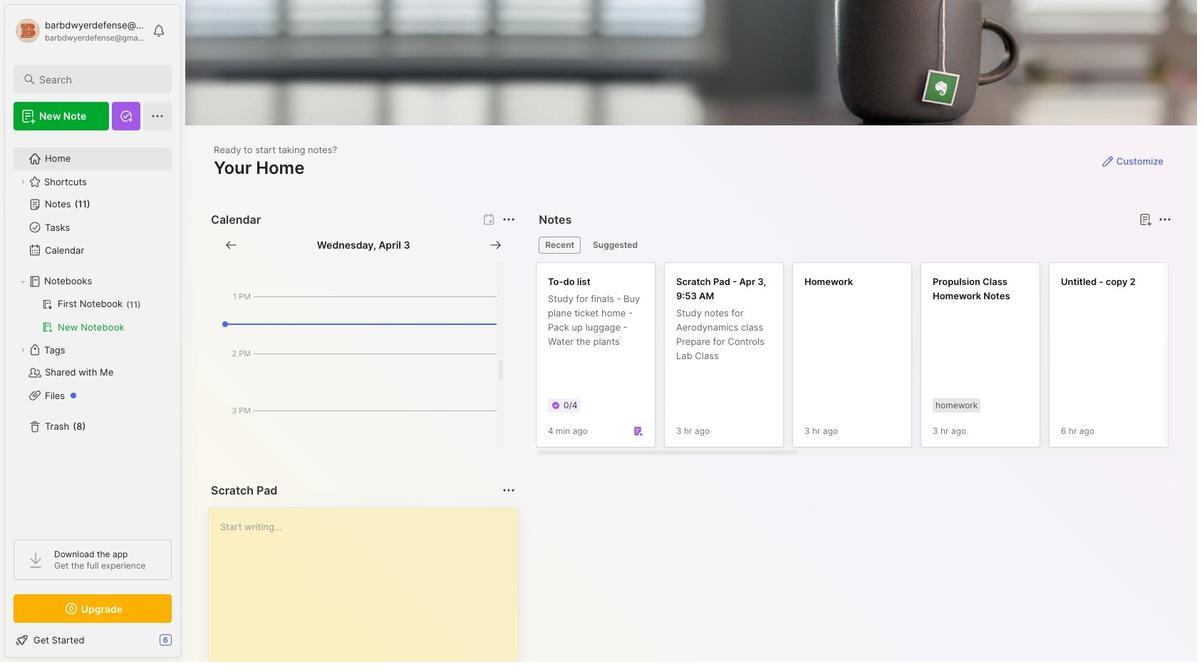 Task type: locate. For each thing, give the bounding box(es) containing it.
tree
[[5, 139, 180, 527]]

1 horizontal spatial tab
[[587, 237, 645, 254]]

Help and Learning task checklist field
[[5, 629, 180, 652]]

main element
[[0, 0, 185, 662]]

Account field
[[14, 16, 145, 45]]

1 horizontal spatial more actions image
[[1157, 211, 1174, 228]]

tab
[[539, 237, 581, 254], [587, 237, 645, 254]]

click to collapse image
[[180, 636, 191, 653]]

expand notebooks image
[[19, 277, 27, 286]]

None search field
[[39, 71, 159, 88]]

0 horizontal spatial tab
[[539, 237, 581, 254]]

2 more actions image from the left
[[1157, 211, 1174, 228]]

Search text field
[[39, 73, 159, 86]]

expand tags image
[[19, 346, 27, 354]]

More actions field
[[499, 210, 519, 230], [1156, 210, 1176, 230], [499, 481, 519, 501]]

1 tab from the left
[[539, 237, 581, 254]]

tab list
[[539, 237, 1170, 254]]

more actions image
[[501, 211, 518, 228], [1157, 211, 1174, 228]]

row group
[[536, 262, 1198, 456]]

group
[[14, 293, 171, 339]]

2 tab from the left
[[587, 237, 645, 254]]

0 horizontal spatial more actions image
[[501, 211, 518, 228]]



Task type: describe. For each thing, give the bounding box(es) containing it.
Start writing… text field
[[220, 508, 518, 662]]

more actions image
[[501, 482, 518, 499]]

1 more actions image from the left
[[501, 211, 518, 228]]

group inside tree
[[14, 293, 171, 339]]

none search field inside main element
[[39, 71, 159, 88]]

tree inside main element
[[5, 139, 180, 527]]

Choose date to view field
[[317, 238, 410, 252]]



Task type: vqa. For each thing, say whether or not it's contained in the screenshot.
search field inside main Element
yes



